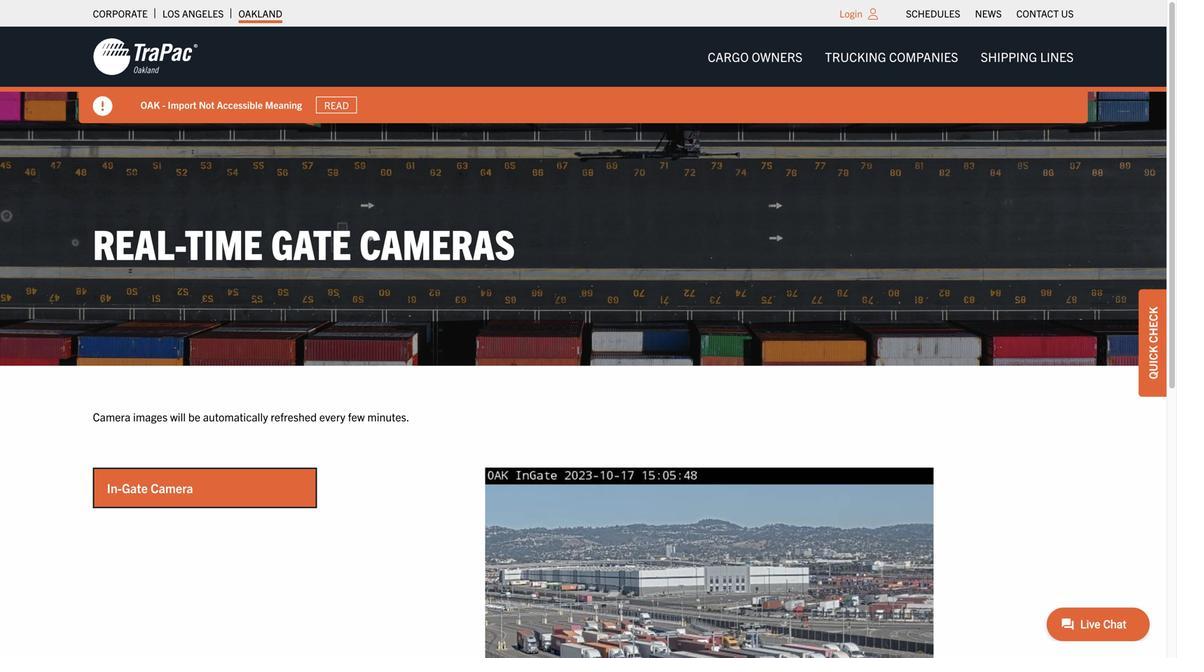 Task type: describe. For each thing, give the bounding box(es) containing it.
automatically
[[203, 410, 268, 424]]

angeles
[[182, 7, 224, 20]]

light image
[[868, 8, 878, 20]]

few
[[348, 410, 365, 424]]

contact us
[[1016, 7, 1074, 20]]

-
[[162, 99, 165, 111]]

will
[[170, 410, 186, 424]]

trucking companies
[[825, 49, 958, 64]]

quick check
[[1146, 307, 1160, 380]]

oakland link
[[238, 4, 282, 23]]

oak
[[140, 99, 160, 111]]

in-gate camera link
[[94, 470, 316, 507]]

time
[[185, 217, 263, 268]]

in-
[[107, 480, 122, 496]]

contact us link
[[1016, 4, 1074, 23]]

camera inside in-gate camera link
[[151, 480, 193, 496]]

cameras
[[360, 217, 515, 268]]

0 vertical spatial gate
[[271, 217, 351, 268]]

oakland
[[238, 7, 282, 20]]

login
[[840, 7, 863, 20]]

los angeles
[[162, 7, 224, 20]]

check
[[1146, 307, 1160, 343]]

shipping lines link
[[970, 43, 1085, 71]]

refreshed
[[271, 410, 317, 424]]

in-gate camera image
[[485, 468, 934, 659]]

los angeles link
[[162, 4, 224, 23]]

real-time gate cameras
[[93, 217, 515, 268]]

gate inside main content
[[122, 480, 148, 496]]



Task type: locate. For each thing, give the bounding box(es) containing it.
cargo owners link
[[697, 43, 814, 71]]

menu bar down light icon
[[697, 43, 1085, 71]]

gate
[[271, 217, 351, 268], [122, 480, 148, 496]]

1 vertical spatial camera
[[151, 480, 193, 496]]

banner
[[0, 27, 1177, 123]]

corporate
[[93, 7, 148, 20]]

shipping lines
[[981, 49, 1074, 64]]

cargo
[[708, 49, 749, 64]]

trucking companies link
[[814, 43, 970, 71]]

menu bar containing cargo owners
[[697, 43, 1085, 71]]

owners
[[752, 49, 803, 64]]

camera left images at the left
[[93, 410, 130, 424]]

cargo owners
[[708, 49, 803, 64]]

1 horizontal spatial gate
[[271, 217, 351, 268]]

0 vertical spatial menu bar
[[899, 4, 1081, 23]]

contact
[[1016, 7, 1059, 20]]

0 horizontal spatial gate
[[122, 480, 148, 496]]

in-gate camera
[[107, 480, 193, 496]]

menu bar inside banner
[[697, 43, 1085, 71]]

shipping
[[981, 49, 1037, 64]]

quick
[[1146, 346, 1160, 380]]

not
[[199, 99, 214, 111]]

news link
[[975, 4, 1002, 23]]

camera
[[93, 410, 130, 424], [151, 480, 193, 496]]

read
[[324, 99, 349, 111]]

in-gate camera main content
[[79, 408, 1088, 659]]

1 vertical spatial menu bar
[[697, 43, 1085, 71]]

menu bar containing schedules
[[899, 4, 1081, 23]]

every
[[319, 410, 345, 424]]

corporate link
[[93, 4, 148, 23]]

menu bar up 'shipping'
[[899, 4, 1081, 23]]

login link
[[840, 7, 863, 20]]

images
[[133, 410, 167, 424]]

companies
[[889, 49, 958, 64]]

1 horizontal spatial camera
[[151, 480, 193, 496]]

1 vertical spatial gate
[[122, 480, 148, 496]]

import
[[168, 99, 197, 111]]

0 vertical spatial camera
[[93, 410, 130, 424]]

camera right in-
[[151, 480, 193, 496]]

solid image
[[93, 96, 112, 116]]

schedules link
[[906, 4, 960, 23]]

accessible
[[217, 99, 263, 111]]

lines
[[1040, 49, 1074, 64]]

real-
[[93, 217, 185, 268]]

banner containing cargo owners
[[0, 27, 1177, 123]]

read link
[[316, 97, 357, 114]]

trucking
[[825, 49, 886, 64]]

schedules
[[906, 7, 960, 20]]

oakland image
[[93, 37, 198, 76]]

minutes.
[[367, 410, 409, 424]]

menu bar
[[899, 4, 1081, 23], [697, 43, 1085, 71]]

news
[[975, 7, 1002, 20]]

quick check link
[[1139, 289, 1167, 397]]

camera images will be automatically refreshed every few minutes.
[[93, 410, 409, 424]]

0 horizontal spatial camera
[[93, 410, 130, 424]]

be
[[188, 410, 200, 424]]

meaning
[[265, 99, 302, 111]]

los
[[162, 7, 180, 20]]

us
[[1061, 7, 1074, 20]]

oak - import not accessible meaning
[[140, 99, 302, 111]]



Task type: vqa. For each thing, say whether or not it's contained in the screenshot.
CARGO OWNERS
yes



